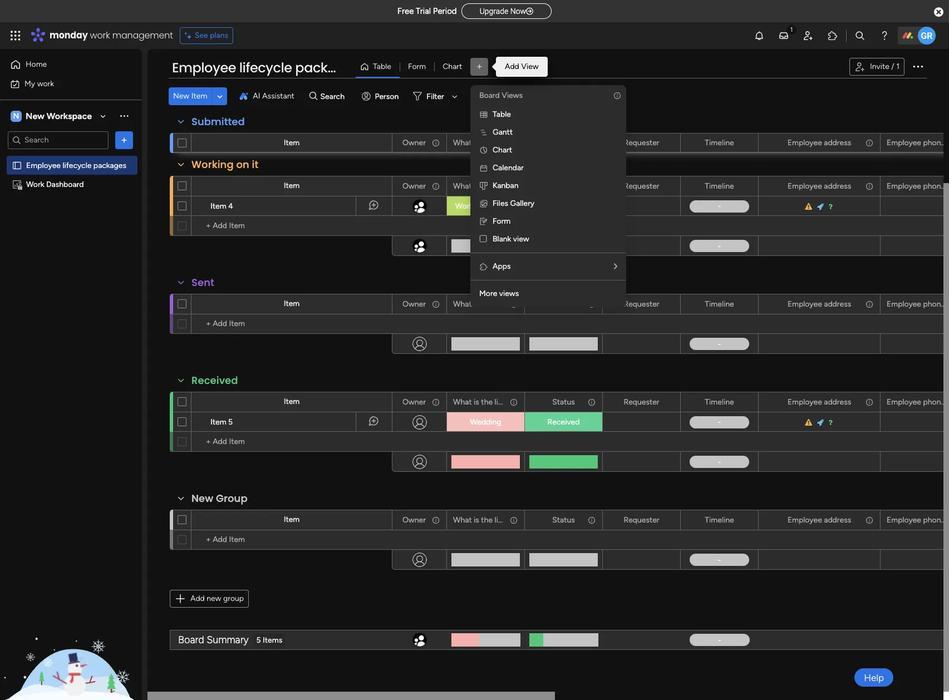 Task type: describe. For each thing, give the bounding box(es) containing it.
rocket image
[[817, 419, 825, 426]]

3 timeline field from the top
[[702, 298, 737, 310]]

5 the from the top
[[481, 515, 493, 525]]

employee address field for submitted
[[785, 137, 854, 149]]

item 4
[[210, 202, 233, 211]]

1 timeline from the top
[[705, 138, 734, 147]]

workspace selection element
[[11, 109, 94, 123]]

n
[[13, 111, 19, 121]]

working
[[192, 158, 234, 171]]

employee address for received
[[788, 397, 851, 407]]

2 timeline field from the top
[[702, 180, 737, 192]]

employee address for submitted
[[788, 138, 851, 147]]

New Group field
[[189, 492, 250, 506]]

2 is from the top
[[474, 181, 479, 191]]

question image
[[829, 419, 834, 426]]

new
[[207, 594, 221, 604]]

3 what is the life event? from the top
[[453, 299, 531, 309]]

employee for third employee address field from the bottom
[[788, 299, 822, 309]]

3 life from the top
[[495, 299, 505, 309]]

employee address field for received
[[785, 396, 854, 408]]

new group
[[192, 492, 248, 506]]

search everything image
[[855, 30, 866, 41]]

2 employee phone n field from the top
[[884, 180, 949, 192]]

1 status field from the top
[[550, 298, 578, 310]]

see plans button
[[180, 27, 233, 44]]

3 is from the top
[[474, 299, 479, 309]]

table button
[[356, 58, 400, 76]]

2 life from the top
[[495, 181, 505, 191]]

address for received
[[824, 397, 851, 407]]

0 horizontal spatial 5
[[228, 418, 233, 427]]

form button
[[400, 58, 434, 76]]

address for submitted
[[824, 138, 851, 147]]

kanban
[[493, 181, 519, 190]]

Submitted field
[[189, 115, 248, 129]]

files
[[493, 199, 508, 208]]

/
[[892, 62, 895, 71]]

work for my
[[37, 79, 54, 88]]

summary
[[207, 634, 249, 646]]

5 event? from the top
[[507, 515, 531, 525]]

work for monday
[[90, 29, 110, 42]]

person
[[375, 92, 399, 101]]

4 owner field from the top
[[400, 396, 429, 408]]

new for new group
[[192, 492, 213, 506]]

ai assistant
[[253, 91, 294, 101]]

see plans
[[195, 31, 228, 40]]

1 employee phone n field from the top
[[884, 137, 949, 149]]

now
[[510, 7, 526, 16]]

employee phone n for fifth employee phone n field from the bottom
[[887, 138, 949, 147]]

5 what is the life event? field from the top
[[450, 514, 531, 526]]

5 items
[[256, 636, 282, 645]]

anniversary
[[475, 202, 516, 211]]

2 + add item text field from the top
[[197, 435, 387, 449]]

invite / 1
[[870, 62, 900, 71]]

hide button
[[508, 87, 549, 105]]

n for first employee phone n field from the bottom of the page
[[947, 515, 949, 525]]

upgrade now
[[480, 7, 526, 16]]

add view image
[[477, 63, 482, 71]]

4 the from the top
[[481, 397, 493, 407]]

add new group button
[[170, 590, 249, 608]]

1 phone from the top
[[923, 138, 945, 147]]

group
[[216, 492, 248, 506]]

employee for employee lifecycle packages field on the top left
[[172, 58, 236, 77]]

2 timeline from the top
[[705, 181, 734, 191]]

3 requester from the top
[[624, 299, 660, 309]]

sent
[[192, 276, 214, 290]]

2 what is the life event? field from the top
[[450, 180, 531, 192]]

3 timeline from the top
[[705, 299, 734, 309]]

2 employee address field from the top
[[785, 180, 854, 192]]

4 employee phone n field from the top
[[884, 396, 949, 408]]

invite / 1 button
[[850, 58, 905, 76]]

gantt
[[493, 127, 513, 137]]

hide
[[525, 92, 542, 101]]

gallery
[[510, 199, 535, 208]]

employee phone n for third employee phone n field from the bottom
[[887, 299, 949, 309]]

warning image
[[805, 203, 814, 210]]

add new group
[[190, 594, 244, 604]]

new workspace
[[26, 111, 92, 121]]

view
[[521, 62, 539, 71]]

my
[[24, 79, 35, 88]]

status for new group
[[552, 515, 575, 525]]

1 vertical spatial form
[[493, 217, 511, 226]]

add view
[[505, 62, 539, 71]]

employee phone n for 2nd employee phone n field from the top
[[887, 181, 949, 191]]

work for work anniversary
[[455, 202, 473, 211]]

2 event? from the top
[[507, 181, 531, 191]]

dashboard
[[46, 180, 84, 189]]

3 employee address from the top
[[788, 299, 851, 309]]

more views
[[479, 289, 519, 298]]

1 event? from the top
[[507, 138, 531, 147]]

1 requester field from the top
[[621, 137, 662, 149]]

3 employee address field from the top
[[785, 298, 854, 310]]

5 is from the top
[[474, 515, 479, 525]]

trial
[[416, 6, 431, 16]]

1 vertical spatial received
[[548, 418, 580, 427]]

1 status from the top
[[552, 299, 575, 309]]

1 what is the life event? from the top
[[453, 138, 531, 147]]

employee for 2nd employee phone n field from the bottom
[[887, 397, 921, 407]]

5 phone from the top
[[923, 515, 945, 525]]

ai logo image
[[240, 92, 249, 101]]

4 life from the top
[[495, 397, 505, 407]]

3 the from the top
[[481, 299, 493, 309]]

help
[[864, 672, 884, 683]]

filter
[[427, 92, 444, 101]]

1 vertical spatial apps image
[[479, 262, 488, 271]]

1 life from the top
[[495, 138, 505, 147]]

new for new workspace
[[26, 111, 45, 121]]

5 employee phone n field from the top
[[884, 514, 949, 526]]

table inside button
[[373, 62, 391, 71]]

5 timeline field from the top
[[702, 514, 737, 526]]

calendar
[[493, 163, 524, 173]]

list arrow image
[[614, 263, 617, 271]]

more
[[479, 289, 497, 298]]

filter button
[[409, 87, 461, 105]]

3 phone from the top
[[923, 299, 945, 309]]

1 vertical spatial table
[[493, 110, 511, 119]]

1 horizontal spatial chart
[[493, 145, 512, 155]]

lottie animation element
[[0, 588, 142, 700]]

4 event? from the top
[[507, 397, 531, 407]]

5 owner field from the top
[[400, 514, 429, 526]]

employee for fourth employee address field from the bottom
[[788, 181, 822, 191]]

status for received
[[552, 397, 575, 407]]

lifecycle inside field
[[239, 58, 292, 77]]

5 owner from the top
[[403, 515, 426, 525]]

1 + add item text field from the top
[[197, 317, 387, 331]]

select product image
[[10, 30, 21, 41]]

my work button
[[7, 75, 120, 93]]

views
[[502, 91, 523, 100]]

status field for received
[[550, 396, 578, 408]]

free trial period
[[397, 6, 457, 16]]

employee for employee address field related to new group
[[788, 515, 822, 525]]

public board image
[[12, 160, 22, 171]]

0 horizontal spatial lifecycle
[[63, 161, 92, 170]]

employee phone n for first employee phone n field from the bottom of the page
[[887, 515, 949, 525]]

board for board views
[[479, 91, 500, 100]]

n for 2nd employee phone n field from the top
[[947, 181, 949, 191]]

on
[[236, 158, 249, 171]]

view
[[513, 234, 529, 244]]

1 what from the top
[[453, 138, 472, 147]]

4 timeline from the top
[[705, 397, 734, 407]]

5 timeline from the top
[[705, 515, 734, 525]]

add for add view
[[505, 62, 519, 71]]

4 requester field from the top
[[621, 396, 662, 408]]

management
[[112, 29, 173, 42]]

ai assistant button
[[235, 87, 299, 105]]

new item
[[173, 91, 207, 101]]

4 what from the top
[[453, 397, 472, 407]]

1 is from the top
[[474, 138, 479, 147]]

add for add new group
[[190, 594, 205, 604]]

3 employee phone n field from the top
[[884, 298, 949, 310]]

employee for 2nd employee phone n field from the top
[[887, 181, 921, 191]]

plans
[[210, 31, 228, 40]]

new item button
[[169, 87, 212, 105]]

chart inside chart button
[[443, 62, 462, 71]]

3 owner field from the top
[[400, 298, 429, 310]]

2 employee address from the top
[[788, 181, 851, 191]]



Task type: locate. For each thing, give the bounding box(es) containing it.
2 vertical spatial status field
[[550, 514, 578, 526]]

item
[[191, 91, 207, 101], [284, 138, 300, 148], [284, 181, 300, 190], [210, 202, 226, 211], [284, 299, 300, 308], [284, 397, 300, 406], [210, 418, 226, 427], [284, 515, 300, 524]]

work left the anniversary
[[455, 202, 473, 211]]

board
[[479, 91, 500, 100], [178, 634, 204, 646]]

1 horizontal spatial new
[[173, 91, 189, 101]]

board for board summary
[[178, 634, 204, 646]]

0 vertical spatial work
[[90, 29, 110, 42]]

status field for new group
[[550, 514, 578, 526]]

employee lifecycle packages inside list box
[[26, 161, 126, 170]]

dapulse rightstroke image
[[526, 7, 533, 16]]

address for new group
[[824, 515, 851, 525]]

Timeline field
[[702, 137, 737, 149], [702, 180, 737, 192], [702, 298, 737, 310], [702, 396, 737, 408], [702, 514, 737, 526]]

Employee lifecycle packages field
[[169, 58, 360, 77]]

4 is from the top
[[474, 397, 479, 407]]

workspace
[[47, 111, 92, 121]]

item inside button
[[191, 91, 207, 101]]

new inside workspace selection element
[[26, 111, 45, 121]]

2 vertical spatial status
[[552, 515, 575, 525]]

apps image right invite members image
[[827, 30, 838, 41]]

apps image
[[827, 30, 838, 41], [479, 262, 488, 271]]

options image
[[911, 59, 925, 73], [743, 177, 751, 196], [431, 295, 439, 314], [509, 295, 517, 314], [865, 295, 872, 314], [509, 393, 517, 412], [665, 393, 673, 412], [431, 511, 439, 530], [509, 511, 517, 530]]

private dashboard image
[[12, 179, 22, 190]]

2 owner from the top
[[403, 181, 426, 191]]

new left angle down icon
[[173, 91, 189, 101]]

column information image
[[865, 182, 874, 191], [431, 300, 440, 309], [509, 300, 518, 309], [865, 398, 874, 407]]

2 employee phone n from the top
[[887, 181, 949, 191]]

5 n from the top
[[947, 515, 949, 525]]

5 employee phone n from the top
[[887, 515, 949, 525]]

list box containing employee lifecycle packages
[[0, 154, 142, 344]]

1 vertical spatial work
[[37, 79, 54, 88]]

n
[[947, 138, 949, 147], [947, 181, 949, 191], [947, 299, 949, 309], [947, 397, 949, 407], [947, 515, 949, 525]]

3 what from the top
[[453, 299, 472, 309]]

lifecycle up ai assistant button
[[239, 58, 292, 77]]

invite
[[870, 62, 890, 71]]

1 vertical spatial board
[[178, 634, 204, 646]]

0 horizontal spatial table
[[373, 62, 391, 71]]

board views
[[479, 91, 523, 100]]

4 timeline field from the top
[[702, 396, 737, 408]]

4 address from the top
[[824, 397, 851, 407]]

angle down image
[[217, 92, 223, 100]]

employee lifecycle packages
[[172, 58, 360, 77], [26, 161, 126, 170]]

life
[[495, 138, 505, 147], [495, 181, 505, 191], [495, 299, 505, 309], [495, 397, 505, 407], [495, 515, 505, 525]]

work inside my work button
[[37, 79, 54, 88]]

1 owner from the top
[[403, 138, 426, 147]]

employee lifecycle packages up ai assistant button
[[172, 58, 360, 77]]

table up gantt
[[493, 110, 511, 119]]

2 what is the life event? from the top
[[453, 181, 531, 191]]

n for 2nd employee phone n field from the bottom
[[947, 397, 949, 407]]

help button
[[855, 669, 894, 687]]

0 horizontal spatial add
[[190, 594, 205, 604]]

wedding
[[470, 418, 501, 427]]

4 n from the top
[[947, 397, 949, 407]]

form up filter popup button
[[408, 62, 426, 71]]

Search field
[[318, 89, 351, 104]]

employee lifecycle packages up dashboard
[[26, 161, 126, 170]]

home button
[[7, 56, 120, 73]]

employee for employee address field associated with submitted
[[788, 138, 822, 147]]

arrow down image
[[448, 90, 461, 103]]

dapulse close image
[[934, 7, 944, 18]]

it
[[252, 158, 258, 171]]

Owner field
[[400, 137, 429, 149], [400, 180, 429, 192], [400, 298, 429, 310], [400, 396, 429, 408], [400, 514, 429, 526]]

notifications image
[[754, 30, 765, 41]]

invite members image
[[803, 30, 814, 41]]

3 + add item text field from the top
[[197, 533, 387, 547]]

option
[[0, 155, 142, 158]]

1 employee phone n from the top
[[887, 138, 949, 147]]

add left 'view'
[[505, 62, 519, 71]]

1 horizontal spatial board
[[479, 91, 500, 100]]

1 horizontal spatial apps image
[[827, 30, 838, 41]]

chart
[[443, 62, 462, 71], [493, 145, 512, 155]]

options image
[[431, 133, 439, 152], [865, 133, 872, 152], [119, 134, 130, 146], [431, 177, 439, 196], [665, 177, 673, 196], [865, 177, 872, 196], [587, 295, 595, 314], [665, 295, 673, 314], [431, 393, 439, 412], [587, 393, 595, 412], [865, 393, 872, 412], [587, 511, 595, 530], [665, 511, 673, 530], [865, 511, 872, 530]]

employee for received employee address field
[[788, 397, 822, 407]]

1 image
[[787, 23, 797, 35]]

1 horizontal spatial work
[[90, 29, 110, 42]]

1 employee address field from the top
[[785, 137, 854, 149]]

work right private dashboard image
[[26, 180, 44, 189]]

2 requester field from the top
[[621, 180, 662, 192]]

employee phone n for 2nd employee phone n field from the bottom
[[887, 397, 949, 407]]

add inside button
[[190, 594, 205, 604]]

4 employee address field from the top
[[785, 396, 854, 408]]

free
[[397, 6, 414, 16]]

warning image
[[805, 419, 814, 426]]

employee inside field
[[172, 58, 236, 77]]

3 status field from the top
[[550, 514, 578, 526]]

Employee address field
[[785, 137, 854, 149], [785, 180, 854, 192], [785, 298, 854, 310], [785, 396, 854, 408], [785, 514, 854, 526]]

table up person popup button
[[373, 62, 391, 71]]

received inside field
[[192, 374, 238, 388]]

0 vertical spatial status
[[552, 299, 575, 309]]

1 employee address from the top
[[788, 138, 851, 147]]

column information image
[[431, 138, 440, 147], [509, 138, 518, 147], [865, 138, 874, 147], [431, 182, 440, 191], [509, 182, 518, 191], [587, 300, 596, 309], [865, 300, 874, 309], [431, 398, 440, 407], [509, 398, 518, 407], [587, 398, 596, 407], [431, 516, 440, 525], [509, 516, 518, 525], [587, 516, 596, 525], [865, 516, 874, 525]]

0 vertical spatial received
[[192, 374, 238, 388]]

employee for first employee phone n field from the bottom of the page
[[887, 515, 921, 525]]

rocket image
[[817, 203, 825, 210]]

Employee phone n field
[[884, 137, 949, 149], [884, 180, 949, 192], [884, 298, 949, 310], [884, 396, 949, 408], [884, 514, 949, 526]]

work right my
[[37, 79, 54, 88]]

home
[[26, 60, 47, 69]]

see
[[195, 31, 208, 40]]

address
[[824, 138, 851, 147], [824, 181, 851, 191], [824, 299, 851, 309], [824, 397, 851, 407], [824, 515, 851, 525]]

0 vertical spatial form
[[408, 62, 426, 71]]

5 down 'received' field
[[228, 418, 233, 427]]

work dashboard
[[26, 180, 84, 189]]

board summary
[[178, 634, 249, 646]]

0 horizontal spatial chart
[[443, 62, 462, 71]]

1 horizontal spatial received
[[548, 418, 580, 427]]

table
[[373, 62, 391, 71], [493, 110, 511, 119]]

Status field
[[550, 298, 578, 310], [550, 396, 578, 408], [550, 514, 578, 526]]

3 owner from the top
[[403, 299, 426, 309]]

1 vertical spatial + add item text field
[[197, 435, 387, 449]]

2 owner field from the top
[[400, 180, 429, 192]]

0 vertical spatial + add item text field
[[197, 317, 387, 331]]

1 vertical spatial work
[[455, 202, 473, 211]]

5 what from the top
[[453, 515, 472, 525]]

2 vertical spatial + add item text field
[[197, 533, 387, 547]]

4 what is the life event? from the top
[[453, 397, 531, 407]]

0 vertical spatial lifecycle
[[239, 58, 292, 77]]

chart down gantt
[[493, 145, 512, 155]]

add left new
[[190, 594, 205, 604]]

upgrade now link
[[461, 3, 552, 19]]

monday
[[50, 29, 88, 42]]

new right n on the top left
[[26, 111, 45, 121]]

1 vertical spatial chart
[[493, 145, 512, 155]]

monday work management
[[50, 29, 173, 42]]

packages down workspace options icon
[[93, 161, 126, 170]]

4
[[228, 202, 233, 211]]

5 what is the life event? from the top
[[453, 515, 531, 525]]

3 event? from the top
[[507, 299, 531, 309]]

2 horizontal spatial new
[[192, 492, 213, 506]]

Requester field
[[621, 137, 662, 149], [621, 180, 662, 192], [621, 298, 662, 310], [621, 396, 662, 408], [621, 514, 662, 526]]

5 requester field from the top
[[621, 514, 662, 526]]

apps image left the apps
[[479, 262, 488, 271]]

What is the life event? field
[[450, 137, 531, 149], [450, 180, 531, 192], [450, 298, 531, 310], [450, 396, 531, 408], [450, 514, 531, 526]]

1 horizontal spatial form
[[493, 217, 511, 226]]

packages
[[295, 58, 360, 77], [93, 161, 126, 170]]

n for fifth employee phone n field from the bottom
[[947, 138, 949, 147]]

list box
[[0, 154, 142, 344]]

5 left items on the left
[[256, 636, 261, 645]]

0 horizontal spatial work
[[26, 180, 44, 189]]

1 vertical spatial lifecycle
[[63, 161, 92, 170]]

apps
[[493, 262, 511, 271]]

0 horizontal spatial received
[[192, 374, 238, 388]]

0 vertical spatial chart
[[443, 62, 462, 71]]

0 vertical spatial employee lifecycle packages
[[172, 58, 360, 77]]

phone
[[923, 138, 945, 147], [923, 181, 945, 191], [923, 299, 945, 309], [923, 397, 945, 407], [923, 515, 945, 525]]

3 status from the top
[[552, 515, 575, 525]]

1 vertical spatial packages
[[93, 161, 126, 170]]

board left summary
[[178, 634, 204, 646]]

0 horizontal spatial form
[[408, 62, 426, 71]]

4 owner from the top
[[403, 397, 426, 407]]

work
[[90, 29, 110, 42], [37, 79, 54, 88]]

packages inside field
[[295, 58, 360, 77]]

4 employee address from the top
[[788, 397, 851, 407]]

3 employee phone n from the top
[[887, 299, 949, 309]]

work right monday
[[90, 29, 110, 42]]

blank
[[493, 234, 511, 244]]

chart left "add view" image
[[443, 62, 462, 71]]

1 vertical spatial status field
[[550, 396, 578, 408]]

4 phone from the top
[[923, 397, 945, 407]]

4 employee phone n from the top
[[887, 397, 949, 407]]

5 life from the top
[[495, 515, 505, 525]]

1
[[897, 62, 900, 71]]

Received field
[[189, 374, 241, 388]]

workspace image
[[11, 110, 22, 122]]

lottie animation image
[[0, 588, 142, 700]]

0 horizontal spatial apps image
[[479, 262, 488, 271]]

1 requester from the top
[[624, 138, 660, 147]]

add
[[505, 62, 519, 71], [190, 594, 205, 604]]

sort button
[[465, 87, 504, 105]]

1 n from the top
[[947, 138, 949, 147]]

1 vertical spatial add
[[190, 594, 205, 604]]

2 what from the top
[[453, 181, 472, 191]]

5 employee address field from the top
[[785, 514, 854, 526]]

lifecycle
[[239, 58, 292, 77], [63, 161, 92, 170]]

what
[[453, 138, 472, 147], [453, 181, 472, 191], [453, 299, 472, 309], [453, 397, 472, 407], [453, 515, 472, 525]]

question image
[[829, 203, 834, 210]]

0 vertical spatial board
[[479, 91, 500, 100]]

3 address from the top
[[824, 299, 851, 309]]

1 horizontal spatial employee lifecycle packages
[[172, 58, 360, 77]]

1 vertical spatial status
[[552, 397, 575, 407]]

4 what is the life event? field from the top
[[450, 396, 531, 408]]

employee for third employee phone n field from the bottom
[[887, 299, 921, 309]]

requester
[[624, 138, 660, 147], [624, 181, 660, 191], [624, 299, 660, 309], [624, 397, 660, 407], [624, 515, 660, 525]]

form inside button
[[408, 62, 426, 71]]

workspace options image
[[119, 110, 130, 122]]

0 horizontal spatial packages
[[93, 161, 126, 170]]

what is the life event?
[[453, 138, 531, 147], [453, 181, 531, 191], [453, 299, 531, 309], [453, 397, 531, 407], [453, 515, 531, 525]]

upgrade
[[480, 7, 509, 16]]

employee for fifth employee phone n field from the bottom
[[887, 138, 921, 147]]

person button
[[357, 87, 405, 105]]

1 horizontal spatial work
[[455, 202, 473, 211]]

files gallery
[[493, 199, 535, 208]]

0 vertical spatial table
[[373, 62, 391, 71]]

0 vertical spatial 5
[[228, 418, 233, 427]]

timeline
[[705, 138, 734, 147], [705, 181, 734, 191], [705, 299, 734, 309], [705, 397, 734, 407], [705, 515, 734, 525]]

0 horizontal spatial employee lifecycle packages
[[26, 161, 126, 170]]

0 horizontal spatial new
[[26, 111, 45, 121]]

assistant
[[262, 91, 294, 101]]

new inside new group field
[[192, 492, 213, 506]]

views
[[499, 289, 519, 298]]

0 horizontal spatial board
[[178, 634, 204, 646]]

2 status from the top
[[552, 397, 575, 407]]

employee
[[172, 58, 236, 77], [788, 138, 822, 147], [887, 138, 921, 147], [26, 161, 61, 170], [788, 181, 822, 191], [887, 181, 921, 191], [788, 299, 822, 309], [887, 299, 921, 309], [788, 397, 822, 407], [887, 397, 921, 407], [788, 515, 822, 525], [887, 515, 921, 525]]

2 phone from the top
[[923, 181, 945, 191]]

work for work dashboard
[[26, 180, 44, 189]]

is
[[474, 138, 479, 147], [474, 181, 479, 191], [474, 299, 479, 309], [474, 397, 479, 407], [474, 515, 479, 525]]

1 the from the top
[[481, 138, 493, 147]]

period
[[433, 6, 457, 16]]

1 owner field from the top
[[400, 137, 429, 149]]

1 vertical spatial employee lifecycle packages
[[26, 161, 126, 170]]

chart button
[[434, 58, 471, 76]]

work
[[26, 180, 44, 189], [455, 202, 473, 211]]

new inside new item button
[[173, 91, 189, 101]]

form down the anniversary
[[493, 217, 511, 226]]

employee address field for new group
[[785, 514, 854, 526]]

2 address from the top
[[824, 181, 851, 191]]

Sent field
[[189, 276, 217, 290]]

blank view
[[493, 234, 529, 244]]

board left "views"
[[479, 91, 500, 100]]

Working on it field
[[189, 158, 261, 172]]

ai
[[253, 91, 260, 101]]

my work
[[24, 79, 54, 88]]

n for third employee phone n field from the bottom
[[947, 299, 949, 309]]

work anniversary
[[455, 202, 516, 211]]

1 horizontal spatial add
[[505, 62, 519, 71]]

1 timeline field from the top
[[702, 137, 737, 149]]

submitted
[[192, 115, 245, 129]]

4 requester from the top
[[624, 397, 660, 407]]

0 vertical spatial add
[[505, 62, 519, 71]]

employee address
[[788, 138, 851, 147], [788, 181, 851, 191], [788, 299, 851, 309], [788, 397, 851, 407], [788, 515, 851, 525]]

form
[[408, 62, 426, 71], [493, 217, 511, 226]]

new left group
[[192, 492, 213, 506]]

5 employee address from the top
[[788, 515, 851, 525]]

3 n from the top
[[947, 299, 949, 309]]

1 horizontal spatial packages
[[295, 58, 360, 77]]

group
[[223, 594, 244, 604]]

items
[[263, 636, 282, 645]]

0 vertical spatial packages
[[295, 58, 360, 77]]

item 5
[[210, 418, 233, 427]]

employee phone n
[[887, 138, 949, 147], [887, 181, 949, 191], [887, 299, 949, 309], [887, 397, 949, 407], [887, 515, 949, 525]]

status
[[552, 299, 575, 309], [552, 397, 575, 407], [552, 515, 575, 525]]

greg robinson image
[[918, 27, 936, 45]]

1 horizontal spatial table
[[493, 110, 511, 119]]

help image
[[879, 30, 890, 41]]

inbox image
[[778, 30, 789, 41]]

0 vertical spatial new
[[173, 91, 189, 101]]

v2 search image
[[309, 90, 318, 103]]

3 requester field from the top
[[621, 298, 662, 310]]

sort
[[483, 92, 498, 101]]

5 requester from the top
[[624, 515, 660, 525]]

working on it
[[192, 158, 258, 171]]

event?
[[507, 138, 531, 147], [507, 181, 531, 191], [507, 299, 531, 309], [507, 397, 531, 407], [507, 515, 531, 525]]

Search in workspace field
[[23, 134, 93, 146]]

+ Add Item text field
[[197, 317, 387, 331], [197, 435, 387, 449], [197, 533, 387, 547]]

1 address from the top
[[824, 138, 851, 147]]

0 vertical spatial work
[[26, 180, 44, 189]]

new
[[173, 91, 189, 101], [26, 111, 45, 121], [192, 492, 213, 506]]

0 vertical spatial status field
[[550, 298, 578, 310]]

1 horizontal spatial 5
[[256, 636, 261, 645]]

employee address for new group
[[788, 515, 851, 525]]

lifecycle up dashboard
[[63, 161, 92, 170]]

2 vertical spatial new
[[192, 492, 213, 506]]

2 status field from the top
[[550, 396, 578, 408]]

1 what is the life event? field from the top
[[450, 137, 531, 149]]

0 horizontal spatial work
[[37, 79, 54, 88]]

1 vertical spatial 5
[[256, 636, 261, 645]]

5
[[228, 418, 233, 427], [256, 636, 261, 645]]

3 what is the life event? field from the top
[[450, 298, 531, 310]]

0 vertical spatial apps image
[[827, 30, 838, 41]]

2 the from the top
[[481, 181, 493, 191]]

+ Add Item text field
[[197, 219, 387, 233]]

1 horizontal spatial lifecycle
[[239, 58, 292, 77]]

1 vertical spatial new
[[26, 111, 45, 121]]

employee lifecycle packages inside employee lifecycle packages field
[[172, 58, 360, 77]]

2 requester from the top
[[624, 181, 660, 191]]

new for new item
[[173, 91, 189, 101]]

5 address from the top
[[824, 515, 851, 525]]

packages up search field
[[295, 58, 360, 77]]



Task type: vqa. For each thing, say whether or not it's contained in the screenshot.
Project 3's the Project
no



